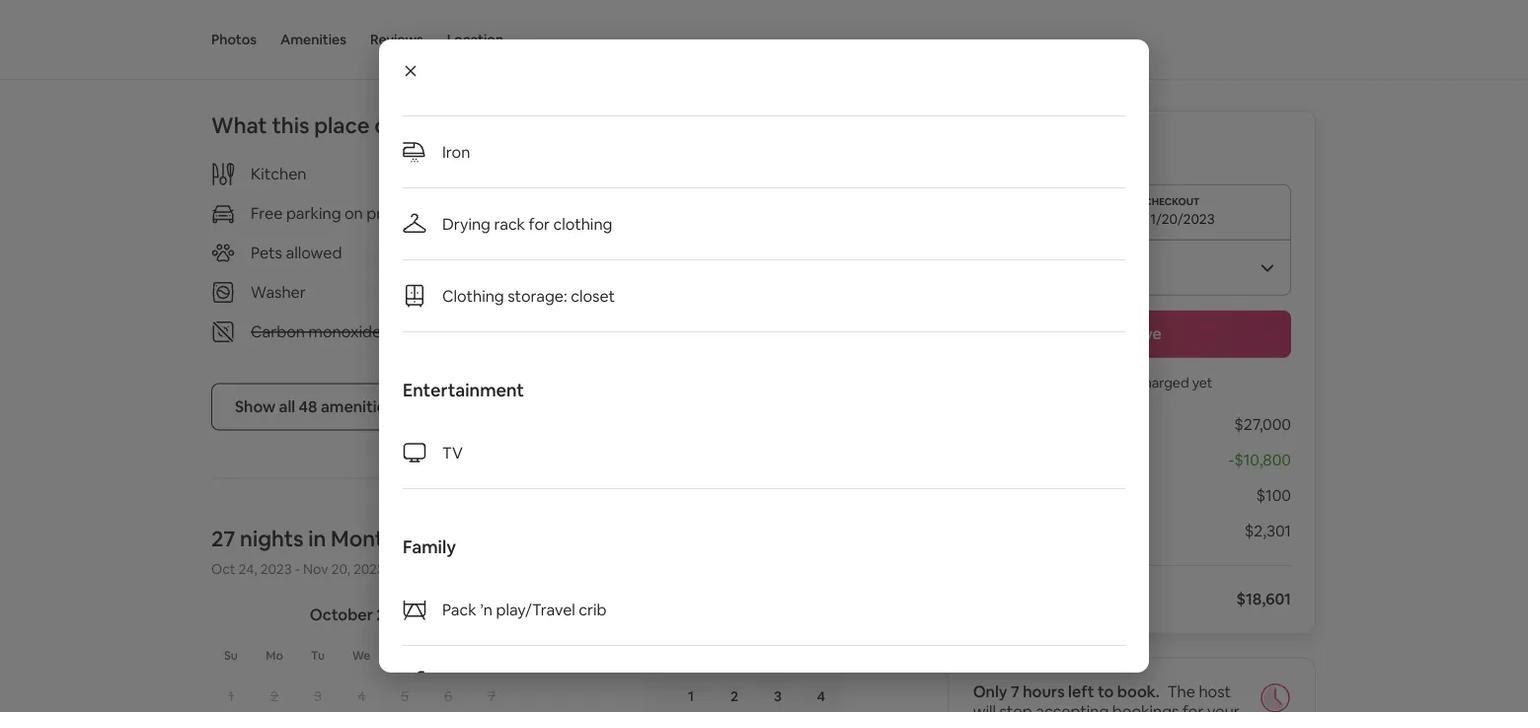 Task type: vqa. For each thing, say whether or not it's contained in the screenshot.
2nd Stay
no



Task type: describe. For each thing, give the bounding box(es) containing it.
you won't be charged yet
[[1052, 374, 1213, 392]]

1 2 from the left
[[271, 688, 278, 706]]

only 7 hours left to book.
[[973, 683, 1160, 703]]

iron
[[442, 142, 470, 162]]

cleaning fee button
[[973, 486, 1064, 507]]

monoxide
[[309, 322, 381, 342]]

pool
[[635, 204, 667, 224]]

kitchen
[[251, 164, 307, 184]]

the
[[1168, 683, 1196, 703]]

location button
[[447, 0, 504, 79]]

you
[[1052, 374, 1075, 392]]

su
[[224, 648, 238, 664]]

we
[[352, 648, 371, 664]]

cleaning
[[973, 486, 1037, 507]]

this
[[272, 112, 310, 140]]

children's
[[442, 672, 514, 692]]

nov
[[303, 561, 328, 578]]

private
[[581, 204, 631, 224]]

the host will stop accepting bookings for you
[[973, 683, 1240, 713]]

2 2 button from the left
[[713, 676, 756, 713]]

what
[[211, 112, 267, 140]]

pack 'n play/travel crib
[[442, 600, 607, 620]]

amenities
[[280, 31, 347, 48]]

4 for first 4 button from left
[[357, 688, 365, 706]]

$10,800
[[1235, 451, 1292, 471]]

1 3 from the left
[[314, 688, 322, 706]]

clothing
[[553, 214, 613, 234]]

premises
[[367, 204, 433, 224]]

accepting
[[1036, 703, 1109, 713]]

2023 right 20,
[[353, 561, 385, 578]]

host
[[1199, 683, 1232, 703]]

washer
[[251, 283, 306, 303]]

nights
[[240, 526, 304, 554]]

reviews
[[370, 31, 423, 48]]

oct
[[211, 561, 236, 578]]

place
[[314, 112, 370, 140]]

show
[[235, 397, 276, 417]]

closet
[[571, 286, 615, 306]]

in
[[308, 526, 326, 554]]

11/20/2023
[[1145, 210, 1215, 228]]

pets
[[251, 243, 282, 263]]

1 1 button from the left
[[209, 676, 253, 713]]

show all 48 amenities button
[[211, 384, 417, 431]]

carbon
[[251, 322, 305, 342]]

pets allowed
[[251, 243, 342, 263]]

2 1 button from the left
[[670, 676, 713, 713]]

2023 right october
[[377, 606, 413, 626]]

48
[[299, 397, 317, 417]]

dryer
[[581, 283, 622, 303]]

2 4 button from the left
[[800, 676, 843, 713]]

1 alarm from the left
[[385, 322, 425, 342]]

'n
[[480, 600, 493, 620]]

1 for first 1 button from the left
[[228, 688, 234, 706]]

rack
[[494, 214, 525, 234]]

$18,601
[[1237, 590, 1292, 610]]

drying
[[442, 214, 491, 234]]

left
[[1069, 683, 1095, 703]]

1 horizontal spatial 7
[[1011, 683, 1020, 703]]

entertainment
[[403, 379, 524, 402]]

2023 right 24,
[[260, 561, 292, 578]]

smoke alarm
[[581, 322, 675, 342]]

all
[[279, 397, 295, 417]]

6
[[444, 688, 452, 706]]

what this place offers
[[211, 112, 435, 140]]

clothing
[[442, 286, 504, 306]]

1 2 button from the left
[[253, 676, 296, 713]]

allowed
[[286, 243, 342, 263]]

on
[[345, 204, 363, 224]]

carbon monoxide alarm
[[251, 322, 425, 342]]

clothing storage: closet
[[442, 286, 615, 306]]



Task type: locate. For each thing, give the bounding box(es) containing it.
0 horizontal spatial alarm
[[385, 322, 425, 342]]

1 1 from the left
[[228, 688, 234, 706]]

alarm
[[385, 322, 425, 342], [634, 322, 675, 342]]

3
[[314, 688, 322, 706], [774, 688, 782, 706]]

for right 'bookings'
[[1183, 703, 1204, 713]]

october 2023
[[310, 606, 413, 626]]

will
[[973, 703, 996, 713]]

2 3 from the left
[[774, 688, 782, 706]]

$100
[[1257, 486, 1292, 507]]

0 horizontal spatial 7
[[488, 688, 496, 706]]

0 horizontal spatial tv
[[442, 443, 463, 463]]

0 vertical spatial tv
[[581, 243, 602, 263]]

1 horizontal spatial for
[[1183, 703, 1204, 713]]

1 down su on the bottom left of page
[[228, 688, 234, 706]]

2 3 button from the left
[[756, 676, 800, 713]]

1 horizontal spatial -
[[1229, 451, 1235, 471]]

1 button right toys
[[670, 676, 713, 713]]

smoke
[[581, 322, 631, 342]]

0 vertical spatial -
[[1229, 451, 1235, 471]]

book.
[[1118, 683, 1160, 703]]

parking
[[286, 204, 341, 224]]

1 horizontal spatial 2
[[731, 688, 739, 706]]

1 4 from the left
[[357, 688, 365, 706]]

october
[[310, 606, 373, 626]]

0 horizontal spatial 3
[[314, 688, 322, 706]]

storage:
[[508, 286, 568, 306]]

6 button
[[427, 676, 470, 713]]

0 horizontal spatial 2
[[271, 688, 278, 706]]

0 horizontal spatial 3 button
[[296, 676, 340, 713]]

location
[[447, 31, 504, 48]]

4
[[357, 688, 365, 706], [817, 688, 826, 706]]

cleaning fee
[[973, 486, 1064, 507]]

won't
[[1078, 374, 1114, 392]]

play/travel
[[496, 600, 576, 620]]

tv inside what this place offers dialog
[[442, 443, 463, 463]]

1 button
[[209, 676, 253, 713], [670, 676, 713, 713]]

alarm right smoke
[[634, 322, 675, 342]]

show all 48 amenities
[[235, 397, 394, 417]]

1 button down su on the bottom left of page
[[209, 676, 253, 713]]

27
[[211, 526, 235, 554]]

20,
[[331, 561, 350, 578]]

for inside what this place offers dialog
[[529, 214, 550, 234]]

crib
[[579, 600, 607, 620]]

1 horizontal spatial tv
[[581, 243, 602, 263]]

1 horizontal spatial 4 button
[[800, 676, 843, 713]]

7 right only at the bottom of page
[[1011, 683, 1020, 703]]

reserve button
[[973, 311, 1292, 358]]

for right "rack"
[[529, 214, 550, 234]]

drying rack for clothing
[[442, 214, 613, 234]]

amenities button
[[280, 0, 347, 79]]

to
[[1098, 683, 1114, 703]]

0 horizontal spatial 4
[[357, 688, 365, 706]]

mo
[[266, 648, 283, 664]]

0 horizontal spatial -
[[295, 561, 300, 578]]

1 3 button from the left
[[296, 676, 340, 713]]

11/20/2023 button
[[973, 185, 1292, 240]]

- inside 27 nights in montevideo oct 24, 2023 - nov 20, 2023
[[295, 561, 300, 578]]

amenities
[[321, 397, 394, 417]]

montevideo
[[331, 526, 453, 554]]

1 vertical spatial tv
[[442, 443, 463, 463]]

tv down 'clothing'
[[581, 243, 602, 263]]

tu
[[311, 648, 325, 664]]

books
[[517, 672, 562, 692]]

2 alarm from the left
[[634, 322, 675, 342]]

24,
[[239, 561, 257, 578]]

1 right toys
[[688, 688, 694, 706]]

1 horizontal spatial 2 button
[[713, 676, 756, 713]]

2 1 from the left
[[688, 688, 694, 706]]

what this place offers dialog
[[379, 0, 1149, 713]]

charged
[[1137, 374, 1190, 392]]

0 horizontal spatial 1 button
[[209, 676, 253, 713]]

2
[[271, 688, 278, 706], [731, 688, 739, 706]]

7 inside button
[[488, 688, 496, 706]]

1 horizontal spatial 3
[[774, 688, 782, 706]]

alarm right monoxide
[[385, 322, 425, 342]]

1 horizontal spatial 1 button
[[670, 676, 713, 713]]

offers
[[375, 112, 435, 140]]

7 button
[[470, 676, 513, 713]]

1 horizontal spatial alarm
[[634, 322, 675, 342]]

reviews button
[[370, 0, 423, 79]]

0 vertical spatial for
[[529, 214, 550, 234]]

bookings
[[1113, 703, 1180, 713]]

free
[[251, 204, 283, 224]]

2 2 from the left
[[731, 688, 739, 706]]

pack
[[442, 600, 477, 620]]

0 horizontal spatial 4 button
[[340, 676, 383, 713]]

1 for second 1 button from left
[[688, 688, 694, 706]]

stop
[[1000, 703, 1033, 713]]

hours
[[1023, 683, 1065, 703]]

yet
[[1193, 374, 1213, 392]]

photos
[[211, 31, 257, 48]]

free parking on premises
[[251, 204, 433, 224]]

0 horizontal spatial 1
[[228, 688, 234, 706]]

0 horizontal spatial for
[[529, 214, 550, 234]]

5 button
[[383, 676, 427, 713]]

4 button
[[340, 676, 383, 713], [800, 676, 843, 713]]

7 right 6
[[488, 688, 496, 706]]

1 horizontal spatial 4
[[817, 688, 826, 706]]

2 4 from the left
[[817, 688, 826, 706]]

1 vertical spatial for
[[1183, 703, 1204, 713]]

reserve
[[1103, 324, 1162, 345]]

5
[[401, 688, 409, 706]]

for inside the host will stop accepting bookings for you
[[1183, 703, 1204, 713]]

1 horizontal spatial 3 button
[[756, 676, 800, 713]]

1 vertical spatial -
[[295, 561, 300, 578]]

children's books and toys
[[442, 672, 627, 692]]

-
[[1229, 451, 1235, 471], [295, 561, 300, 578]]

only
[[973, 683, 1008, 703]]

fee
[[1041, 486, 1064, 507]]

be
[[1117, 374, 1134, 392]]

27 nights in montevideo oct 24, 2023 - nov 20, 2023
[[211, 526, 453, 578]]

1 4 button from the left
[[340, 676, 383, 713]]

tv down entertainment
[[442, 443, 463, 463]]

photos button
[[211, 0, 257, 79]]

$27,000
[[1235, 415, 1292, 435]]

2 button
[[253, 676, 296, 713], [713, 676, 756, 713]]

1 horizontal spatial 1
[[688, 688, 694, 706]]

4 for second 4 button from the left
[[817, 688, 826, 706]]

family
[[403, 536, 456, 559]]

for
[[529, 214, 550, 234], [1183, 703, 1204, 713]]

-$10,800
[[1229, 451, 1292, 471]]

$2,301
[[1245, 522, 1292, 542]]

0 horizontal spatial 2 button
[[253, 676, 296, 713]]

toys
[[596, 672, 627, 692]]

private pool
[[581, 204, 667, 224]]



